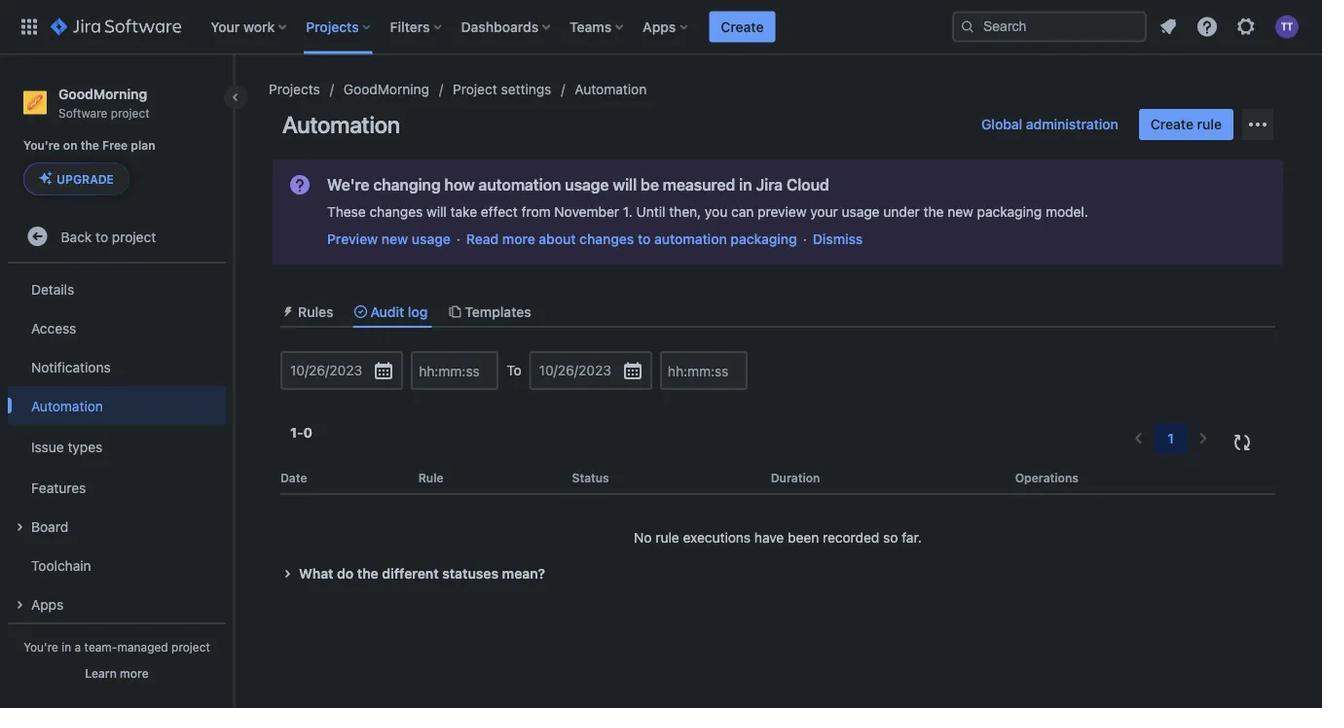 Task type: vqa. For each thing, say whether or not it's contained in the screenshot.
VIEW ALL FILTERS at the left of the page
no



Task type: locate. For each thing, give the bounding box(es) containing it.
1 horizontal spatial in
[[739, 176, 752, 194]]

create for create
[[721, 19, 764, 35]]

·
[[457, 231, 460, 247], [803, 231, 807, 247]]

tab list
[[273, 296, 1283, 328]]

1 horizontal spatial goodmorning
[[344, 81, 429, 97]]

new right under
[[948, 204, 974, 220]]

project up 'details' link
[[112, 229, 156, 245]]

0 vertical spatial packaging
[[977, 204, 1042, 220]]

so
[[883, 530, 898, 546]]

0 vertical spatial the
[[81, 138, 99, 152]]

1 vertical spatial project
[[112, 229, 156, 245]]

issue
[[31, 439, 64, 455]]

0 vertical spatial rule
[[1197, 116, 1222, 132]]

1 left refresh log image
[[1168, 431, 1174, 447]]

1 vertical spatial projects
[[269, 81, 320, 97]]

create
[[721, 19, 764, 35], [1151, 116, 1194, 132]]

0 vertical spatial will
[[613, 176, 637, 194]]

1 vertical spatial automation
[[654, 231, 727, 247]]

0 horizontal spatial hh:mm:ss field
[[413, 354, 497, 389]]

work
[[243, 19, 275, 35]]

2 vertical spatial usage
[[412, 231, 451, 247]]

to
[[96, 229, 108, 245], [638, 231, 651, 247]]

no
[[634, 530, 652, 546]]

2 horizontal spatial usage
[[842, 204, 880, 220]]

appswitcher icon image
[[18, 15, 41, 38]]

1 horizontal spatial automation link
[[575, 78, 647, 101]]

2 vertical spatial the
[[357, 566, 379, 583]]

0 vertical spatial usage
[[565, 176, 609, 194]]

0 vertical spatial new
[[948, 204, 974, 220]]

usage down take
[[412, 231, 451, 247]]

1 horizontal spatial rule
[[1197, 116, 1222, 132]]

1 horizontal spatial changes
[[580, 231, 634, 247]]

to
[[507, 363, 522, 379]]

preview
[[327, 231, 378, 247]]

0 horizontal spatial ·
[[457, 231, 460, 247]]

automation inside group
[[31, 398, 103, 414]]

project inside goodmorning software project
[[111, 106, 150, 120]]

issue types link
[[8, 426, 226, 469]]

group
[[8, 264, 226, 630]]

1 horizontal spatial more
[[502, 231, 535, 247]]

1 vertical spatial more
[[120, 667, 149, 681]]

learn more button
[[85, 666, 149, 682]]

packaging inside we're changing how automation usage will be measured in jira cloud these changes will take effect from november 1. until then, you can preview your usage under the new packaging model.
[[977, 204, 1042, 220]]

1 horizontal spatial new
[[948, 204, 974, 220]]

0 horizontal spatial will
[[427, 204, 447, 220]]

you're
[[23, 138, 60, 152], [23, 641, 58, 654]]

projects inside popup button
[[306, 19, 359, 35]]

0 horizontal spatial create
[[721, 19, 764, 35]]

rule right no
[[656, 530, 679, 546]]

banner
[[0, 0, 1322, 55]]

do
[[337, 566, 354, 583]]

log
[[408, 304, 428, 320]]

new
[[948, 204, 974, 220], [382, 231, 408, 247]]

the
[[81, 138, 99, 152], [924, 204, 944, 220], [357, 566, 379, 583]]

1 vertical spatial apps
[[31, 597, 64, 613]]

2 expand image from the top
[[8, 594, 31, 618]]

1 horizontal spatial hh:mm:ss field
[[662, 354, 746, 389]]

what
[[299, 566, 334, 583]]

0 horizontal spatial the
[[81, 138, 99, 152]]

apps right teams popup button
[[643, 19, 676, 35]]

0 horizontal spatial 1
[[290, 425, 297, 441]]

to right back
[[96, 229, 108, 245]]

dashboards
[[461, 19, 539, 35]]

automation link down teams popup button
[[575, 78, 647, 101]]

2 horizontal spatial automation
[[575, 81, 647, 97]]

settings
[[501, 81, 552, 97]]

automation up from
[[479, 176, 561, 194]]

rule left actions icon
[[1197, 116, 1222, 132]]

will left take
[[427, 204, 447, 220]]

in left a
[[62, 641, 71, 654]]

0 vertical spatial automation link
[[575, 78, 647, 101]]

changes down november
[[580, 231, 634, 247]]

1 horizontal spatial ·
[[803, 231, 807, 247]]

access
[[31, 320, 76, 336]]

on
[[63, 138, 77, 152]]

far.
[[902, 530, 922, 546]]

None text field
[[290, 361, 294, 381], [539, 361, 543, 381], [290, 361, 294, 381], [539, 361, 543, 381]]

more down from
[[502, 231, 535, 247]]

0 horizontal spatial automation
[[31, 398, 103, 414]]

1 expand image from the top
[[8, 516, 31, 540]]

projects
[[306, 19, 359, 35], [269, 81, 320, 97]]

0 horizontal spatial changes
[[370, 204, 423, 220]]

help image
[[1196, 15, 1219, 38]]

1 horizontal spatial will
[[613, 176, 637, 194]]

in left 'jira'
[[739, 176, 752, 194]]

10/26/2023
[[290, 363, 362, 379], [539, 363, 611, 379]]

1 vertical spatial packaging
[[731, 231, 797, 247]]

0 horizontal spatial rule
[[656, 530, 679, 546]]

0 vertical spatial projects
[[306, 19, 359, 35]]

the right on
[[81, 138, 99, 152]]

0 horizontal spatial more
[[120, 667, 149, 681]]

goodmorning down the filters
[[344, 81, 429, 97]]

hh:mm:ss field
[[413, 354, 497, 389], [662, 354, 746, 389]]

1 horizontal spatial 1
[[1168, 431, 1174, 447]]

1
[[290, 425, 297, 441], [1168, 431, 1174, 447]]

1 vertical spatial changes
[[580, 231, 634, 247]]

preview
[[758, 204, 807, 220]]

1 horizontal spatial 10/26/2023
[[539, 363, 611, 379]]

you're left on
[[23, 138, 60, 152]]

0 vertical spatial create
[[721, 19, 764, 35]]

1 hh:mm:ss field from the left
[[413, 354, 497, 389]]

expand image inside apps button
[[8, 594, 31, 618]]

0 vertical spatial in
[[739, 176, 752, 194]]

projects right work
[[306, 19, 359, 35]]

you're left a
[[23, 641, 58, 654]]

1 vertical spatial you're
[[23, 641, 58, 654]]

1 inside button
[[1168, 431, 1174, 447]]

will
[[613, 176, 637, 194], [427, 204, 447, 220]]

what do the different statuses mean? button
[[276, 563, 1276, 586]]

teams button
[[564, 11, 631, 42]]

expand image down features
[[8, 516, 31, 540]]

1 vertical spatial will
[[427, 204, 447, 220]]

2 vertical spatial automation
[[31, 398, 103, 414]]

primary element
[[12, 0, 952, 54]]

automation link
[[575, 78, 647, 101], [8, 387, 226, 426]]

0 vertical spatial project
[[111, 106, 150, 120]]

rule inside button
[[1197, 116, 1222, 132]]

1 vertical spatial rule
[[656, 530, 679, 546]]

toolchain link
[[8, 546, 226, 585]]

the inside 'what do the different statuses mean?' dropdown button
[[357, 566, 379, 583]]

1 for 1 - 0
[[290, 425, 297, 441]]

1 horizontal spatial packaging
[[977, 204, 1042, 220]]

then,
[[669, 204, 701, 220]]

packaging left model.
[[977, 204, 1042, 220]]

expand image
[[8, 516, 31, 540], [8, 594, 31, 618]]

upgrade
[[56, 173, 114, 186]]

goodmorning up software
[[58, 86, 147, 102]]

expand image down toolchain
[[8, 594, 31, 618]]

1 vertical spatial create
[[1151, 116, 1194, 132]]

usage
[[565, 176, 609, 194], [842, 204, 880, 220], [412, 231, 451, 247]]

0 vertical spatial apps
[[643, 19, 676, 35]]

0 horizontal spatial apps
[[31, 597, 64, 613]]

automation link for project settings
[[575, 78, 647, 101]]

automation down then,
[[654, 231, 727, 247]]

create inside "primary" element
[[721, 19, 764, 35]]

0 horizontal spatial new
[[382, 231, 408, 247]]

board button
[[8, 508, 226, 546]]

· left read
[[457, 231, 460, 247]]

access link
[[8, 309, 226, 348]]

in inside we're changing how automation usage will be measured in jira cloud these changes will take effect from november 1. until then, you can preview your usage under the new packaging model.
[[739, 176, 752, 194]]

your work button
[[205, 11, 294, 42]]

0 horizontal spatial packaging
[[731, 231, 797, 247]]

automation down teams popup button
[[575, 81, 647, 97]]

apps inside button
[[31, 597, 64, 613]]

rules
[[298, 304, 333, 320]]

1 horizontal spatial create
[[1151, 116, 1194, 132]]

1 horizontal spatial the
[[357, 566, 379, 583]]

managed
[[117, 641, 168, 654]]

usage up november
[[565, 176, 609, 194]]

1 vertical spatial automation
[[282, 111, 400, 138]]

packaging down preview
[[731, 231, 797, 247]]

project up plan at the top of the page
[[111, 106, 150, 120]]

to down until
[[638, 231, 651, 247]]

goodmorning inside goodmorning software project
[[58, 86, 147, 102]]

create left actions icon
[[1151, 116, 1194, 132]]

learn more
[[85, 667, 149, 681]]

2 horizontal spatial the
[[924, 204, 944, 220]]

1 vertical spatial usage
[[842, 204, 880, 220]]

2 hh:mm:ss field from the left
[[662, 354, 746, 389]]

· left dismiss
[[803, 231, 807, 247]]

1 vertical spatial expand image
[[8, 594, 31, 618]]

types
[[68, 439, 103, 455]]

no rule executions have been recorded so far.
[[634, 530, 922, 546]]

automation link up types
[[8, 387, 226, 426]]

jira software image
[[51, 15, 181, 38], [51, 15, 181, 38]]

changes up "preview new usage" button
[[370, 204, 423, 220]]

rule
[[1197, 116, 1222, 132], [656, 530, 679, 546]]

refresh log image
[[1231, 432, 1254, 455]]

the right under
[[924, 204, 944, 220]]

10/26/2023 right to
[[539, 363, 611, 379]]

1 vertical spatial the
[[924, 204, 944, 220]]

templates
[[465, 304, 531, 320]]

actions image
[[1246, 113, 1270, 136]]

notifications image
[[1157, 15, 1180, 38]]

dismiss button
[[813, 230, 863, 249]]

project
[[111, 106, 150, 120], [112, 229, 156, 245], [171, 641, 210, 654]]

automation link for notifications
[[8, 387, 226, 426]]

project settings
[[453, 81, 552, 97]]

0 vertical spatial automation
[[479, 176, 561, 194]]

1 vertical spatial automation link
[[8, 387, 226, 426]]

back to project link
[[8, 217, 226, 256]]

0
[[303, 425, 313, 441]]

create right apps dropdown button at top
[[721, 19, 764, 35]]

project right managed
[[171, 641, 210, 654]]

automation
[[575, 81, 647, 97], [282, 111, 400, 138], [31, 398, 103, 414]]

projects link
[[269, 78, 320, 101]]

usage up dismiss
[[842, 204, 880, 220]]

projects down work
[[269, 81, 320, 97]]

new right preview
[[382, 231, 408, 247]]

features
[[31, 480, 86, 496]]

0 vertical spatial more
[[502, 231, 535, 247]]

0 horizontal spatial automation link
[[8, 387, 226, 426]]

0 horizontal spatial goodmorning
[[58, 86, 147, 102]]

effect
[[481, 204, 518, 220]]

you
[[705, 204, 728, 220]]

1 for 1
[[1168, 431, 1174, 447]]

administration
[[1026, 116, 1119, 132]]

packaging
[[977, 204, 1042, 220], [731, 231, 797, 247]]

0 horizontal spatial usage
[[412, 231, 451, 247]]

10/26/2023 down rules
[[290, 363, 362, 379]]

1 left 0
[[290, 425, 297, 441]]

2 you're from the top
[[23, 641, 58, 654]]

0 vertical spatial you're
[[23, 138, 60, 152]]

automation for project settings
[[575, 81, 647, 97]]

different
[[382, 566, 439, 583]]

automation for notifications
[[31, 398, 103, 414]]

teams
[[570, 19, 612, 35]]

1 horizontal spatial automation
[[282, 111, 400, 138]]

1 you're from the top
[[23, 138, 60, 152]]

automation down notifications
[[31, 398, 103, 414]]

the right do
[[357, 566, 379, 583]]

more down managed
[[120, 667, 149, 681]]

rule for create
[[1197, 116, 1222, 132]]

expand image inside board button
[[8, 516, 31, 540]]

automation down the goodmorning link
[[282, 111, 400, 138]]

automation
[[479, 176, 561, 194], [654, 231, 727, 247]]

0 vertical spatial automation
[[575, 81, 647, 97]]

create rule button
[[1139, 109, 1234, 140]]

0 horizontal spatial automation
[[479, 176, 561, 194]]

rule for no
[[656, 530, 679, 546]]

0 horizontal spatial in
[[62, 641, 71, 654]]

0 vertical spatial changes
[[370, 204, 423, 220]]

apps down toolchain
[[31, 597, 64, 613]]

1 10/26/2023 from the left
[[290, 363, 362, 379]]

global administration
[[982, 116, 1119, 132]]

more inside button
[[120, 667, 149, 681]]

apps
[[643, 19, 676, 35], [31, 597, 64, 613]]

0 horizontal spatial 10/26/2023
[[290, 363, 362, 379]]

0 vertical spatial expand image
[[8, 516, 31, 540]]

will left be
[[613, 176, 637, 194]]

1 horizontal spatial apps
[[643, 19, 676, 35]]



Task type: describe. For each thing, give the bounding box(es) containing it.
under
[[884, 204, 920, 220]]

you're for you're on the free plan
[[23, 138, 60, 152]]

you're on the free plan
[[23, 138, 155, 152]]

apps button
[[8, 585, 226, 624]]

executions
[[683, 530, 751, 546]]

global
[[982, 116, 1023, 132]]

projects for the projects link
[[269, 81, 320, 97]]

details
[[31, 281, 74, 297]]

upgrade button
[[24, 164, 128, 195]]

the for what do the different statuses mean?
[[357, 566, 379, 583]]

expand image for apps
[[8, 594, 31, 618]]

rules image
[[280, 304, 296, 320]]

dismiss
[[813, 231, 863, 247]]

you're for you're in a team-managed project
[[23, 641, 58, 654]]

goodmorning software project
[[58, 86, 150, 120]]

1 - 0
[[290, 425, 313, 441]]

issue types
[[31, 439, 103, 455]]

2 · from the left
[[803, 231, 807, 247]]

until
[[637, 204, 666, 220]]

create button
[[709, 11, 776, 42]]

can
[[731, 204, 754, 220]]

new inside we're changing how automation usage will be measured in jira cloud these changes will take effect from november 1. until then, you can preview your usage under the new packaging model.
[[948, 204, 974, 220]]

about
[[539, 231, 576, 247]]

apps button
[[637, 11, 696, 42]]

project
[[453, 81, 497, 97]]

free
[[102, 138, 128, 152]]

measured
[[663, 176, 735, 194]]

read
[[466, 231, 499, 247]]

pagination element
[[1123, 424, 1219, 455]]

filters button
[[384, 11, 449, 42]]

tab list containing rules
[[273, 296, 1283, 328]]

expand image
[[276, 563, 299, 586]]

0 horizontal spatial to
[[96, 229, 108, 245]]

goodmorning link
[[344, 78, 429, 101]]

status
[[572, 472, 609, 485]]

your profile and settings image
[[1276, 15, 1299, 38]]

audit log
[[370, 304, 428, 320]]

global administration link
[[970, 109, 1130, 140]]

been
[[788, 530, 819, 546]]

preview new usage button
[[327, 230, 451, 249]]

have
[[755, 530, 784, 546]]

details link
[[8, 270, 226, 309]]

automation inside we're changing how automation usage will be measured in jira cloud these changes will take effect from november 1. until then, you can preview your usage under the new packaging model.
[[479, 176, 561, 194]]

settings image
[[1235, 15, 1258, 38]]

project for goodmorning software project
[[111, 106, 150, 120]]

1 vertical spatial in
[[62, 641, 71, 654]]

we're
[[327, 176, 370, 194]]

project settings link
[[453, 78, 552, 101]]

1 horizontal spatial automation
[[654, 231, 727, 247]]

plan
[[131, 138, 155, 152]]

read more about changes to automation packaging button
[[466, 230, 797, 249]]

software
[[58, 106, 108, 120]]

jira
[[756, 176, 783, 194]]

operations
[[1015, 472, 1079, 485]]

banner containing your work
[[0, 0, 1322, 55]]

goodmorning for goodmorning
[[344, 81, 429, 97]]

1.
[[623, 204, 633, 220]]

templates image
[[447, 304, 463, 320]]

1 horizontal spatial usage
[[565, 176, 609, 194]]

back to project
[[61, 229, 156, 245]]

search image
[[960, 19, 976, 35]]

group containing details
[[8, 264, 226, 630]]

back
[[61, 229, 92, 245]]

from
[[522, 204, 551, 220]]

cloud
[[787, 176, 829, 194]]

learn
[[85, 667, 117, 681]]

recorded
[[823, 530, 880, 546]]

Search field
[[952, 11, 1147, 42]]

1 horizontal spatial to
[[638, 231, 651, 247]]

1 vertical spatial new
[[382, 231, 408, 247]]

how
[[445, 176, 475, 194]]

apps inside dropdown button
[[643, 19, 676, 35]]

these
[[327, 204, 366, 220]]

create for create rule
[[1151, 116, 1194, 132]]

what do the different statuses mean?
[[299, 566, 545, 583]]

audit log image
[[353, 304, 369, 320]]

preview new usage · read more about changes to automation packaging · dismiss
[[327, 231, 863, 247]]

model.
[[1046, 204, 1089, 220]]

board
[[31, 519, 68, 535]]

projects button
[[300, 11, 378, 42]]

projects for projects popup button
[[306, 19, 359, 35]]

date
[[280, 472, 307, 485]]

statuses
[[442, 566, 499, 583]]

2 vertical spatial project
[[171, 641, 210, 654]]

a
[[75, 641, 81, 654]]

the inside we're changing how automation usage will be measured in jira cloud these changes will take effect from november 1. until then, you can preview your usage under the new packaging model.
[[924, 204, 944, 220]]

team-
[[84, 641, 117, 654]]

toolchain
[[31, 558, 91, 574]]

the for you're on the free plan
[[81, 138, 99, 152]]

features link
[[8, 469, 226, 508]]

-
[[297, 425, 303, 441]]

november
[[555, 204, 619, 220]]

changes inside we're changing how automation usage will be measured in jira cloud these changes will take effect from november 1. until then, you can preview your usage under the new packaging model.
[[370, 204, 423, 220]]

2 10/26/2023 from the left
[[539, 363, 611, 379]]

1 button
[[1154, 424, 1188, 455]]

project for back to project
[[112, 229, 156, 245]]

audit
[[370, 304, 404, 320]]

your
[[211, 19, 240, 35]]

1 · from the left
[[457, 231, 460, 247]]

duration
[[771, 472, 820, 485]]

notifications link
[[8, 348, 226, 387]]

dashboards button
[[455, 11, 558, 42]]

take
[[450, 204, 477, 220]]

mean?
[[502, 566, 545, 583]]

be
[[641, 176, 659, 194]]

filters
[[390, 19, 430, 35]]

goodmorning for goodmorning software project
[[58, 86, 147, 102]]

create rule
[[1151, 116, 1222, 132]]

expand image for board
[[8, 516, 31, 540]]



